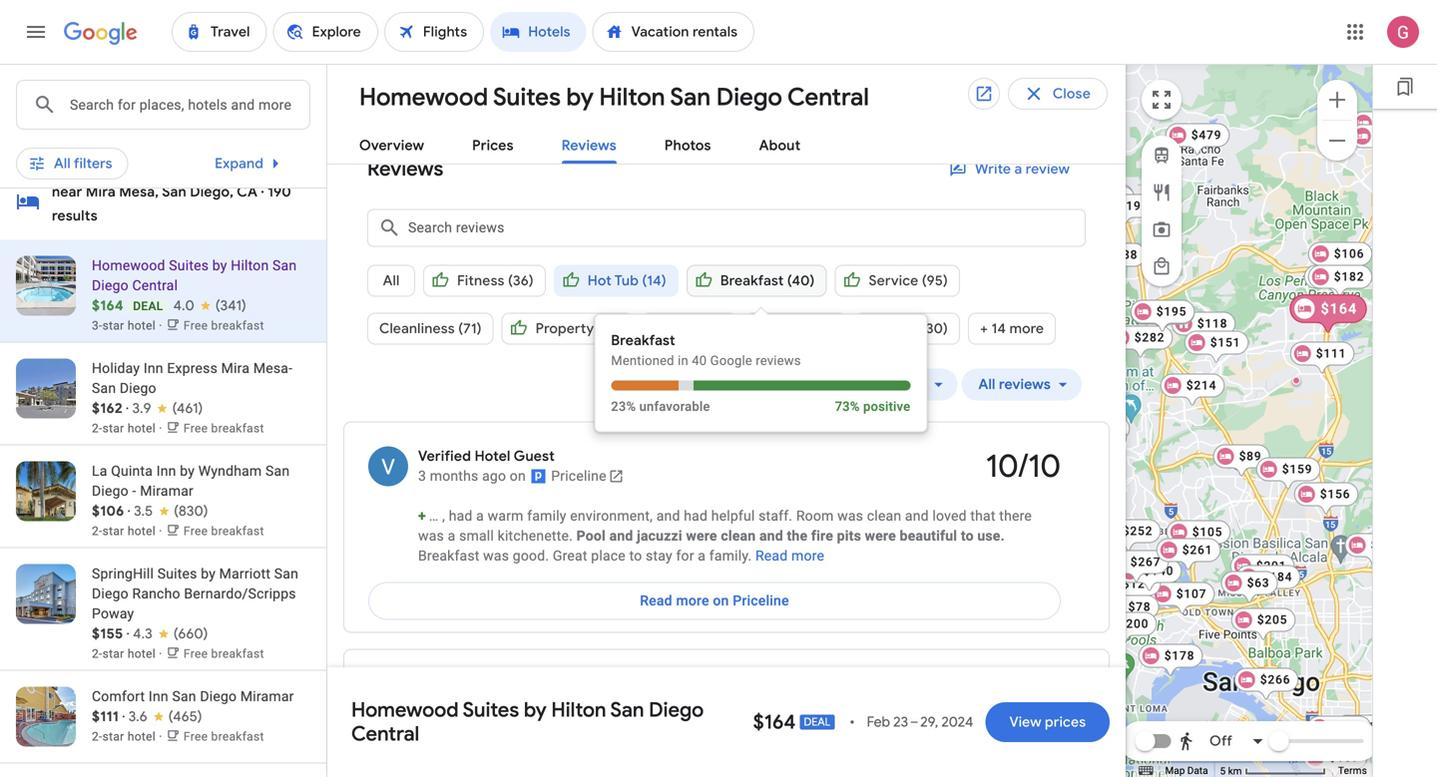 Task type: describe. For each thing, give the bounding box(es) containing it.
+ for + 14 more
[[980, 320, 988, 338]]

hot tub (14)
[[588, 272, 666, 290]]

by inside 'springhill suites by marriott san diego rancho bernardo/scripps poway $155 ·'
[[201, 566, 216, 582]]

small
[[459, 528, 494, 544]]

1 vertical spatial was
[[418, 528, 444, 544]]

hilton inside heading
[[599, 82, 665, 113]]

san inside comfort inn san diego miramar $111 ·
[[172, 689, 196, 705]]

3.9
[[132, 400, 151, 418]]

2-star hotel · for 3.5
[[92, 524, 166, 538]]

loved
[[933, 508, 967, 524]]

and up beautiful
[[905, 508, 929, 524]]

photos
[[665, 137, 711, 155]]

0 horizontal spatial priceline
[[547, 468, 606, 485]]

$205
[[1257, 613, 1288, 627]]

$118 link
[[1171, 312, 1236, 336]]

feb 23 – 29, 2024
[[867, 714, 973, 732]]

all for all reviews
[[979, 376, 996, 394]]

mesa-
[[253, 360, 293, 377]]

star for poway
[[102, 647, 124, 661]]

diego inside 'springhill suites by marriott san diego rancho bernardo/scripps poway $155 ·'
[[92, 586, 129, 602]]

on for 3 months ago on
[[510, 468, 526, 485]]

free breakfast for (465)
[[184, 730, 264, 744]]

suites inside 'springhill suites by marriott san diego rancho bernardo/scripps poway $155 ·'
[[157, 566, 197, 582]]

$261
[[1182, 543, 1213, 557]]

pits
[[837, 528, 861, 544]]

$479 link
[[1165, 123, 1230, 157]]

view prices
[[1009, 714, 1086, 732]]

mesa,
[[119, 183, 159, 201]]

miramar inside comfort inn san diego miramar $111 ·
[[240, 689, 294, 705]]

map region
[[1126, 64, 1373, 777]]

1 had from the left
[[449, 508, 473, 524]]

off
[[1210, 733, 1233, 751]]

0 vertical spatial $162
[[1323, 304, 1354, 318]]

3-
[[92, 319, 102, 333]]

star for miramar
[[102, 524, 124, 538]]

wyndham
[[198, 463, 262, 480]]

feb
[[867, 714, 890, 732]]

$155 inside 'springhill suites by marriott san diego rancho bernardo/scripps poway $155 ·'
[[92, 625, 123, 643]]

more inside pool and jacuzzi were clean and the fire pits were beautiful to use. breakfast was good. great place to stay for a family. read more
[[791, 548, 824, 564]]

a inside pool and jacuzzi were clean and the fire pits were beautiful to use. breakfast was good. great place to stay for a family. read more
[[698, 548, 706, 564]]

hotel · for 4.0
[[128, 319, 162, 333]]

2-star hotel · for 3.6
[[92, 730, 166, 744]]

10/10
[[986, 446, 1061, 487]]

23%
[[611, 399, 636, 414]]

hotel · for 3.9
[[128, 422, 162, 436]]

suites inside heading
[[493, 82, 561, 113]]

and down staff.
[[759, 528, 783, 544]]

tub
[[615, 272, 639, 290]]

free for (341)
[[184, 319, 208, 333]]

$150
[[1156, 306, 1187, 320]]

$106 inside $106 link
[[1334, 247, 1365, 261]]

0 horizontal spatial to
[[629, 548, 642, 564]]

(660)
[[173, 625, 208, 643]]

fire
[[811, 528, 833, 544]]

near mira mesa, san diego, ca · 190 results heading
[[52, 180, 314, 228]]

3.6 out of 5 stars from 465 reviews image
[[128, 707, 202, 727]]

$182 link
[[1308, 265, 1373, 299]]

14
[[992, 320, 1006, 338]]

by inside heading
[[566, 82, 594, 113]]

kitchenette.
[[498, 528, 573, 544]]

2 were from the left
[[865, 528, 896, 544]]

0 vertical spatial $111
[[1316, 347, 1347, 361]]

breakfast inside pool and jacuzzi were clean and the fire pits were beautiful to use. breakfast was good. great place to stay for a family. read more
[[418, 548, 480, 564]]

service (95)
[[869, 272, 948, 290]]

hot
[[588, 272, 612, 290]]

$188
[[1108, 248, 1138, 262]]

23 – 29,
[[893, 714, 938, 732]]

overview
[[359, 137, 424, 155]]

on for 8 months ago on
[[510, 696, 526, 712]]

free breakfast for (660)
[[184, 647, 264, 661]]

$130 link
[[1307, 716, 1372, 750]]

read more on priceline
[[640, 593, 789, 609]]

$111 inside comfort inn san diego miramar $111 ·
[[92, 708, 119, 726]]

1 horizontal spatial to
[[961, 528, 974, 544]]

central inside homewood suites by hilton san diego central heading
[[787, 82, 869, 113]]

vacation
[[418, 736, 474, 752]]

$78
[[1128, 600, 1151, 614]]

and up jacuzzi
[[656, 508, 680, 524]]

ago for 3 months ago on
[[482, 468, 506, 485]]

kitchen (30) button
[[855, 305, 960, 353]]

$184
[[1262, 570, 1293, 584]]

$214 link
[[1160, 374, 1225, 408]]

1 horizontal spatial priceline
[[733, 593, 789, 609]]

$267
[[1131, 555, 1161, 569]]

more inside button
[[1009, 320, 1044, 338]]

$267 link
[[1105, 550, 1169, 584]]

family
[[527, 508, 567, 524]]

san inside 'homewood suites by hilton san diego central'
[[610, 698, 644, 723]]

view larger map image
[[1150, 88, 1174, 112]]

ca · 190
[[237, 183, 291, 201]]

mira inside "near mira mesa, san diego, ca · 190 results"
[[86, 183, 116, 201]]

4.0
[[173, 297, 194, 315]]

good.
[[513, 548, 549, 564]]

2 vertical spatial more
[[676, 593, 709, 609]]

months for 3
[[430, 468, 478, 485]]

free breakfast for (461)
[[184, 422, 264, 436]]

2- for poway
[[92, 647, 102, 661]]

$164 inside homewood suites by hilton san diego central $164 deal
[[92, 297, 124, 314]]

was inside pool and jacuzzi were clean and the fire pits were beautiful to use. breakfast was good. great place to stay for a family. read more
[[483, 548, 509, 564]]

8 months ago on
[[418, 696, 530, 712]]

central inside homewood suites by hilton san diego central $164 deal
[[132, 277, 178, 294]]

couple
[[486, 736, 531, 752]]

suites inside homewood suites by hilton san diego central $164 deal
[[169, 257, 209, 274]]

a up small
[[476, 508, 484, 524]]

$89 link
[[1213, 445, 1270, 479]]

positive
[[863, 399, 910, 414]]

verified hotel guest
[[418, 448, 555, 466]]

3.9 out of 5 stars from 461 reviews image
[[132, 399, 203, 419]]

la quinta inn by wyndham san diego - miramar $106 ·
[[92, 463, 290, 520]]

property (91) button
[[502, 305, 633, 353]]

off button
[[1173, 718, 1271, 765]]

free breakfast for (341)
[[184, 319, 264, 333]]

breakfast for (660)
[[211, 647, 264, 661]]

breakfast for (341)
[[211, 319, 264, 333]]

springhill
[[92, 566, 154, 582]]

$63
[[1247, 576, 1270, 590]]

breakfast for (465)
[[211, 730, 264, 744]]

poway
[[92, 606, 134, 622]]

4.3 out of 5 stars from 660 reviews image
[[133, 624, 208, 644]]

priceline link
[[530, 467, 624, 487]]

all filters button
[[16, 140, 128, 188]]

trip.com list
[[367, 19, 1086, 130]]

$479
[[1191, 128, 1222, 142]]

3.5
[[134, 503, 153, 520]]

main menu image
[[24, 20, 48, 44]]

tab list containing overview
[[327, 121, 1126, 165]]

by inside la quinta inn by wyndham san diego - miramar $106 ·
[[180, 463, 195, 480]]

(461)
[[172, 400, 203, 418]]

mira inside holiday inn express mira mesa- san diego $162 ·
[[221, 360, 250, 377]]

$97
[[1371, 538, 1394, 552]]

$164 for $164
[[1321, 301, 1357, 317]]

· inside 'springhill suites by marriott san diego rancho bernardo/scripps poway $155 ·'
[[127, 625, 129, 643]]

2-star hotel · for 4.3
[[92, 647, 166, 661]]

3 months ago on
[[418, 468, 530, 485]]

$106 inside la quinta inn by wyndham san diego - miramar $106 ·
[[92, 503, 124, 520]]

2024
[[941, 714, 973, 732]]

breakfast for breakfast (40)
[[720, 272, 784, 290]]

star for deal
[[102, 319, 124, 333]]

fitness
[[457, 272, 505, 290]]

0 vertical spatial $155
[[1330, 270, 1361, 284]]

google inside 'breakfast mentioned in 40 google reviews'
[[710, 353, 752, 368]]

$195 link
[[1131, 300, 1195, 334]]

1 vertical spatial reviews
[[999, 376, 1051, 394]]

$118
[[1197, 317, 1228, 331]]

Search for places, hotels and more text field
[[69, 81, 309, 129]]

service (95) button
[[835, 257, 960, 305]]

unfavorable
[[639, 399, 710, 414]]

8
[[418, 696, 426, 712]]

central inside 'homewood suites by hilton san diego central'
[[351, 722, 419, 747]]

staff.
[[759, 508, 793, 524]]

$78 link
[[1102, 595, 1159, 629]]

fitness (36) button
[[423, 257, 546, 305]]

ago for 8 months ago on
[[482, 696, 506, 712]]

san inside "near mira mesa, san diego, ca · 190 results"
[[162, 183, 187, 201]]

hotel · for 4.3
[[128, 647, 162, 661]]

guest
[[514, 448, 555, 466]]

inn for (465)
[[149, 689, 168, 705]]

1 vertical spatial on
[[713, 593, 729, 609]]

most helpful option
[[827, 369, 957, 401]]

0 horizontal spatial read
[[640, 593, 672, 609]]

0 vertical spatial reviews
[[562, 137, 617, 155]]

express
[[167, 360, 218, 377]]

keyboard shortcuts image
[[1139, 767, 1153, 776]]

(14)
[[642, 272, 666, 290]]

clean inside … , had a warm family environment, and had helpful staff. room was clean and loved that there was a small kitchenette.
[[867, 508, 901, 524]]

$266 link
[[1234, 668, 1299, 702]]

diego inside comfort inn san diego miramar $111 ·
[[200, 689, 237, 705]]

$282
[[1135, 331, 1165, 345]]

$164 deal
[[753, 710, 831, 735]]

0 horizontal spatial reviews
[[367, 156, 443, 182]]



Task type: locate. For each thing, give the bounding box(es) containing it.
2- for ·
[[92, 422, 102, 436]]

1 vertical spatial clean
[[721, 528, 756, 544]]

great
[[553, 548, 587, 564]]

$164 left •
[[753, 710, 796, 735]]

to left 'stay'
[[629, 548, 642, 564]]

homewood inside heading
[[359, 82, 488, 113]]

0 vertical spatial +
[[980, 320, 988, 338]]

reviews down homewood suites by hilton san diego central heading
[[562, 137, 617, 155]]

hotel ·
[[128, 319, 162, 333], [128, 422, 162, 436], [128, 524, 162, 538], [128, 647, 162, 661], [128, 730, 162, 744]]

2-star hotel · down the 3.6
[[92, 730, 166, 744]]

1 vertical spatial central
[[132, 277, 178, 294]]

2 horizontal spatial more
[[1009, 320, 1044, 338]]

2 horizontal spatial breakfast
[[720, 272, 784, 290]]

3
[[418, 468, 426, 485]]

suites up "prices"
[[493, 82, 561, 113]]

4 2-star hotel · from the top
[[92, 730, 166, 744]]

suites inside 'homewood suites by hilton san diego central'
[[463, 698, 519, 723]]

0 horizontal spatial +
[[418, 508, 426, 524]]

1 vertical spatial +
[[418, 508, 426, 524]]

1 vertical spatial all
[[383, 272, 400, 290]]

zoom in map image
[[1325, 88, 1349, 112]]

clean up beautiful
[[867, 508, 901, 524]]

1 vertical spatial $106
[[92, 503, 124, 520]]

1 vertical spatial mira
[[221, 360, 250, 377]]

were right pits
[[865, 528, 896, 544]]

$107
[[1176, 587, 1207, 601]]

3 star from the top
[[102, 524, 124, 538]]

marine lodge miramar (on military base) access required image
[[1292, 377, 1300, 385]]

that
[[970, 508, 996, 524]]

months down verified
[[430, 468, 478, 485]]

star
[[102, 319, 124, 333], [102, 422, 124, 436], [102, 524, 124, 538], [102, 647, 124, 661], [102, 730, 124, 744]]

2 had from the left
[[684, 508, 708, 524]]

0 vertical spatial breakfast
[[720, 272, 784, 290]]

map data button
[[1165, 764, 1208, 777]]

4.3
[[133, 625, 153, 643]]

2 star from the top
[[102, 422, 124, 436]]

breakfast down "(341)"
[[211, 319, 264, 333]]

0 vertical spatial priceline
[[547, 468, 606, 485]]

$125 link
[[1335, 715, 1399, 749]]

$106
[[1334, 247, 1365, 261], [92, 503, 124, 520]]

tab list
[[327, 121, 1126, 165]]

diego inside homewood suites by hilton san diego central heading
[[716, 82, 782, 113]]

4 free breakfast from the top
[[184, 647, 264, 661]]

hot tub (14) button
[[554, 257, 678, 305]]

map
[[1165, 765, 1185, 777]]

$188 link
[[1082, 243, 1146, 277]]

2- up la
[[92, 422, 102, 436]]

3 free from the top
[[184, 524, 208, 538]]

san inside homewood suites by hilton san diego central $164 deal
[[273, 257, 297, 274]]

1 horizontal spatial breakfast
[[611, 332, 675, 350]]

priceline down guest
[[547, 468, 606, 485]]

0 horizontal spatial $164
[[92, 297, 124, 314]]

1 horizontal spatial central
[[351, 722, 419, 747]]

3 breakfast from the top
[[211, 524, 264, 538]]

1 horizontal spatial all
[[383, 272, 400, 290]]

months for 8
[[430, 696, 478, 712]]

room
[[796, 508, 834, 524]]

data
[[1187, 765, 1208, 777]]

breakfast for breakfast mentioned in 40 google reviews
[[611, 332, 675, 350]]

… , had a warm family environment, and had helpful staff. room was clean and loved that there was a small kitchenette.
[[418, 508, 1032, 544]]

breakfast inside 'breakfast mentioned in 40 google reviews'
[[611, 332, 675, 350]]

2 vertical spatial was
[[483, 548, 509, 564]]

$164 down $182 'link'
[[1321, 301, 1357, 317]]

0 horizontal spatial breakfast
[[418, 548, 480, 564]]

1 months from the top
[[430, 468, 478, 485]]

1 2-star hotel · from the top
[[92, 422, 166, 436]]

was up pits
[[837, 508, 863, 524]]

2-star hotel · down 3.5
[[92, 524, 166, 538]]

2- for miramar
[[92, 524, 102, 538]]

a right write
[[1015, 160, 1022, 178]]

$151 link
[[1184, 331, 1249, 365]]

3 2- from the top
[[92, 647, 102, 661]]

reviews right 40
[[756, 353, 801, 368]]

2 horizontal spatial central
[[787, 82, 869, 113]]

central up the 4.0 at top
[[132, 277, 178, 294]]

$106 up "$182"
[[1334, 247, 1365, 261]]

$182
[[1334, 270, 1365, 284]]

4 2- from the top
[[92, 730, 102, 744]]

1 horizontal spatial deal
[[804, 716, 831, 730]]

san inside holiday inn express mira mesa- san diego $162 ·
[[92, 380, 116, 397]]

2- up springhill
[[92, 524, 102, 538]]

write a review
[[975, 160, 1070, 178]]

$111 down $162 link
[[1316, 347, 1347, 361]]

0 vertical spatial $106
[[1334, 247, 1365, 261]]

suites up ❘
[[463, 698, 519, 723]]

· inside comfort inn san diego miramar $111 ·
[[122, 708, 125, 726]]

ago down hotel
[[482, 468, 506, 485]]

free breakfast down (660)
[[184, 647, 264, 661]]

free for (465)
[[184, 730, 208, 744]]

1 horizontal spatial clean
[[867, 508, 901, 524]]

0 horizontal spatial google
[[547, 696, 596, 712]]

inn inside holiday inn express mira mesa- san diego $162 ·
[[144, 360, 163, 377]]

more down 'for'
[[676, 593, 709, 609]]

all down 14
[[979, 376, 996, 394]]

1 vertical spatial ago
[[482, 696, 506, 712]]

1 hotel · from the top
[[128, 319, 162, 333]]

la jolla cove hotel & suites, $216 image
[[1066, 417, 1130, 451]]

5 free breakfast from the top
[[184, 730, 264, 744]]

months
[[430, 468, 478, 485], [430, 696, 478, 712]]

family (25)
[[653, 320, 725, 338]]

2 hotel · from the top
[[128, 422, 162, 436]]

1 vertical spatial to
[[629, 548, 642, 564]]

more right 14
[[1009, 320, 1044, 338]]

were
[[686, 528, 717, 544], [865, 528, 896, 544]]

kitchen
[[867, 320, 918, 338]]

all button
[[367, 257, 415, 305]]

$164 up the 3-
[[92, 297, 124, 314]]

reviews inside 'breakfast mentioned in 40 google reviews'
[[756, 353, 801, 368]]

star down comfort
[[102, 730, 124, 744]]

diego inside homewood suites by hilton san diego central $164 deal
[[92, 277, 129, 294]]

1 horizontal spatial were
[[865, 528, 896, 544]]

free for (660)
[[184, 647, 208, 661]]

0 horizontal spatial were
[[686, 528, 717, 544]]

free breakfast down (830)
[[184, 524, 264, 538]]

1 horizontal spatial google
[[710, 353, 752, 368]]

miramar inside la quinta inn by wyndham san diego - miramar $106 ·
[[140, 483, 194, 500]]

vacation ❘ couple
[[418, 736, 531, 752]]

near mira mesa, san diego, ca · 190 results
[[52, 183, 291, 225]]

1 star from the top
[[102, 319, 124, 333]]

homewood suites by hilton san diego central $164 deal
[[92, 257, 297, 314]]

73% positive
[[835, 399, 910, 414]]

4 hotel · from the top
[[128, 647, 162, 661]]

$164 for $164 deal
[[753, 710, 796, 735]]

$155 up $164 link
[[1330, 270, 1361, 284]]

0 horizontal spatial $111
[[92, 708, 119, 726]]

$111 down comfort
[[92, 708, 119, 726]]

$140
[[1143, 564, 1174, 578]]

all up cleanliness
[[383, 272, 400, 290]]

1 vertical spatial hilton
[[231, 257, 269, 274]]

2 vertical spatial on
[[510, 696, 526, 712]]

$162
[[1323, 304, 1354, 318], [92, 400, 123, 417]]

breakfast up wyndham
[[211, 422, 264, 436]]

2 vertical spatial central
[[351, 722, 419, 747]]

2 vertical spatial homewood
[[351, 698, 459, 723]]

$155 down poway
[[92, 625, 123, 643]]

4 star from the top
[[102, 647, 124, 661]]

central up about
[[787, 82, 869, 113]]

inn inside comfort inn san diego miramar $111 ·
[[149, 689, 168, 705]]

and down environment,
[[609, 528, 633, 544]]

1 horizontal spatial $164
[[753, 710, 796, 735]]

· inside la quinta inn by wyndham san diego - miramar $106 ·
[[128, 503, 130, 520]]

breakfast mentioned in 40 google reviews
[[611, 332, 801, 368]]

had right … ,
[[449, 508, 473, 524]]

suites up rancho
[[157, 566, 197, 582]]

1 vertical spatial priceline
[[733, 593, 789, 609]]

$156
[[1320, 488, 1351, 502]]

all for all filters
[[54, 155, 71, 173]]

property
[[536, 320, 594, 338]]

1 vertical spatial reviews
[[367, 156, 443, 182]]

deal inside homewood suites by hilton san diego central $164 deal
[[133, 299, 163, 313]]

all up the near
[[54, 155, 71, 173]]

hotel · for 3.5
[[128, 524, 162, 538]]

breakfast up mentioned
[[611, 332, 675, 350]]

1 free breakfast from the top
[[184, 319, 264, 333]]

+ left … ,
[[418, 508, 426, 524]]

hotel
[[475, 448, 511, 466]]

family.
[[709, 548, 752, 564]]

2 vertical spatial hilton
[[551, 698, 606, 723]]

homewood inside 'homewood suites by hilton san diego central'
[[351, 698, 459, 723]]

$164
[[92, 297, 124, 314], [1321, 301, 1357, 317], [753, 710, 796, 735]]

family
[[653, 320, 696, 338]]

$159 link
[[1256, 458, 1321, 492]]

$137
[[1122, 575, 1152, 589]]

0 horizontal spatial central
[[132, 277, 178, 294]]

free down the 4.0 at top
[[184, 319, 208, 333]]

0 vertical spatial mira
[[86, 183, 116, 201]]

star for ·
[[102, 422, 124, 436]]

read down the at the right
[[755, 548, 788, 564]]

deal inside the $164 deal
[[804, 716, 831, 730]]

on down guest
[[510, 468, 526, 485]]

0 horizontal spatial $155
[[92, 625, 123, 643]]

expand
[[215, 155, 263, 173]]

+ for +
[[418, 508, 426, 524]]

diego,
[[190, 183, 234, 201]]

2 horizontal spatial $164
[[1321, 301, 1357, 317]]

(36)
[[508, 272, 534, 290]]

map data
[[1165, 765, 1208, 777]]

homewood suites by hilton san diego central inside homewood suites by hilton san diego central heading
[[359, 82, 869, 113]]

inn inside la quinta inn by wyndham san diego - miramar $106 ·
[[156, 463, 176, 480]]

by
[[566, 82, 594, 113], [212, 257, 227, 274], [180, 463, 195, 480], [201, 566, 216, 582], [524, 698, 547, 723]]

1 vertical spatial homewood
[[92, 257, 165, 274]]

free breakfast down (461)
[[184, 422, 264, 436]]

a inside 'button'
[[1015, 160, 1022, 178]]

1 horizontal spatial mira
[[221, 360, 250, 377]]

0 vertical spatial deal
[[133, 299, 163, 313]]

2 breakfast from the top
[[211, 422, 264, 436]]

2 2- from the top
[[92, 524, 102, 538]]

hotel · down 3.9
[[128, 422, 162, 436]]

0 vertical spatial reviews
[[756, 353, 801, 368]]

ago up ❘
[[482, 696, 506, 712]]

filters
[[74, 155, 112, 173]]

0 horizontal spatial clean
[[721, 528, 756, 544]]

· inside holiday inn express mira mesa- san diego $162 ·
[[126, 400, 129, 418]]

and
[[656, 508, 680, 524], [905, 508, 929, 524], [609, 528, 633, 544], [759, 528, 783, 544]]

deal
[[133, 299, 163, 313], [804, 716, 831, 730]]

deal left •
[[804, 716, 831, 730]]

1 ago from the top
[[482, 468, 506, 485]]

Review search input text field
[[408, 218, 1077, 238]]

0 horizontal spatial miramar
[[140, 483, 194, 500]]

homewood inside homewood suites by hilton san diego central $164 deal
[[92, 257, 165, 274]]

a left small
[[448, 528, 456, 544]]

$200 link
[[1093, 612, 1157, 646]]

google right 40
[[710, 353, 752, 368]]

0 vertical spatial ago
[[482, 468, 506, 485]]

1 horizontal spatial more
[[791, 548, 824, 564]]

free breakfast for (830)
[[184, 524, 264, 538]]

empress hotel la jolla, $165 image
[[1063, 426, 1127, 460]]

1 vertical spatial $111
[[92, 708, 119, 726]]

hotel · for 3.6
[[128, 730, 162, 744]]

0 horizontal spatial had
[[449, 508, 473, 524]]

more down the at the right
[[791, 548, 824, 564]]

hotel · down 3.5
[[128, 524, 162, 538]]

breakfast down small
[[418, 548, 480, 564]]

1 horizontal spatial had
[[684, 508, 708, 524]]

0 vertical spatial central
[[787, 82, 869, 113]]

prices
[[472, 137, 514, 155]]

$107 link
[[1150, 582, 1215, 616]]

hotel · down the 3.6
[[128, 730, 162, 744]]

google right the 8 months ago on
[[547, 696, 596, 712]]

diego inside la quinta inn by wyndham san diego - miramar $106 ·
[[92, 483, 129, 500]]

1 horizontal spatial reviews
[[562, 137, 617, 155]]

was down … ,
[[418, 528, 444, 544]]

0 horizontal spatial $162
[[92, 400, 123, 417]]

2 2-star hotel · from the top
[[92, 524, 166, 538]]

3 hotel · from the top
[[128, 524, 162, 538]]

marriott
[[219, 566, 271, 582]]

1 vertical spatial $162
[[92, 400, 123, 417]]

$169
[[1329, 751, 1360, 765]]

all inside button
[[54, 155, 71, 173]]

0 horizontal spatial $106
[[92, 503, 124, 520]]

read more on priceline link
[[368, 582, 1061, 620]]

all inside button
[[383, 272, 400, 290]]

free for (830)
[[184, 524, 208, 538]]

· left 3.9
[[126, 400, 129, 418]]

1 free from the top
[[184, 319, 208, 333]]

(95)
[[922, 272, 948, 290]]

homewood down trip.com
[[359, 82, 488, 113]]

1 horizontal spatial +
[[980, 320, 988, 338]]

2 free from the top
[[184, 422, 208, 436]]

free breakfast down comfort inn san diego miramar $111 ·
[[184, 730, 264, 744]]

miramar hotel checkin image
[[1292, 378, 1300, 386]]

1 horizontal spatial $155
[[1330, 270, 1361, 284]]

rancho
[[132, 586, 180, 602]]

all for all
[[383, 272, 400, 290]]

reviews down "+ 14 more"
[[999, 376, 1051, 394]]

5 hotel · from the top
[[128, 730, 162, 744]]

1 horizontal spatial was
[[483, 548, 509, 564]]

1 horizontal spatial $106
[[1334, 247, 1365, 261]]

mentioned
[[611, 353, 674, 368]]

1 vertical spatial inn
[[156, 463, 176, 480]]

to left use.
[[961, 528, 974, 544]]

4 free from the top
[[184, 647, 208, 661]]

2-star hotel · down 3.9
[[92, 422, 166, 436]]

0 horizontal spatial all
[[54, 155, 71, 173]]

star up la
[[102, 422, 124, 436]]

free down (660)
[[184, 647, 208, 661]]

$162 inside holiday inn express mira mesa- san diego $162 ·
[[92, 400, 123, 417]]

on up couple
[[510, 696, 526, 712]]

$97 link
[[1345, 533, 1402, 567]]

about
[[759, 137, 801, 155]]

diego inside 'homewood suites by hilton san diego central'
[[649, 698, 704, 723]]

free down (830)
[[184, 524, 208, 538]]

2 vertical spatial breakfast
[[418, 548, 480, 564]]

0 vertical spatial miramar
[[140, 483, 194, 500]]

2- down comfort
[[92, 730, 102, 744]]

hotel · down 4.3
[[128, 647, 162, 661]]

inn
[[144, 360, 163, 377], [156, 463, 176, 480], [149, 689, 168, 705]]

mira down 'filters' at top
[[86, 183, 116, 201]]

central down 8
[[351, 722, 419, 747]]

on down family.
[[713, 593, 729, 609]]

place
[[591, 548, 626, 564]]

read
[[755, 548, 788, 564], [640, 593, 672, 609]]

priceline down read more button
[[733, 593, 789, 609]]

1 horizontal spatial miramar
[[240, 689, 294, 705]]

-
[[132, 483, 136, 500]]

$151
[[1210, 336, 1241, 350]]

1 vertical spatial homewood suites by hilton san diego central
[[351, 698, 704, 747]]

diego inside holiday inn express mira mesa- san diego $162 ·
[[120, 380, 156, 397]]

4 breakfast from the top
[[211, 647, 264, 661]]

0 vertical spatial months
[[430, 468, 478, 485]]

close
[[1053, 85, 1091, 103]]

$266
[[1260, 673, 1291, 687]]

had up pool and jacuzzi were clean and the fire pits were beautiful to use. breakfast was good. great place to stay for a family. read more
[[684, 508, 708, 524]]

inn right 'quinta'
[[156, 463, 176, 480]]

1 vertical spatial google
[[547, 696, 596, 712]]

4 out of 5 stars from 341 reviews image
[[173, 296, 246, 316]]

1 horizontal spatial $162
[[1323, 304, 1354, 318]]

1 2- from the top
[[92, 422, 102, 436]]

2-star hotel · for 3.9
[[92, 422, 166, 436]]

5/5
[[1016, 674, 1061, 715]]

cleanliness
[[379, 320, 455, 338]]

0 vertical spatial google
[[710, 353, 752, 368]]

$201
[[1256, 559, 1287, 573]]

5 star from the top
[[102, 730, 124, 744]]

clean inside pool and jacuzzi were clean and the fire pits were beautiful to use. breakfast was good. great place to stay for a family. read more
[[721, 528, 756, 544]]

$197
[[1097, 191, 1127, 205], [1119, 199, 1149, 213]]

fitness (36)
[[457, 272, 534, 290]]

$125
[[1361, 720, 1391, 734]]

mira
[[86, 183, 116, 201], [221, 360, 250, 377]]

star up springhill
[[102, 524, 124, 538]]

(40)
[[787, 272, 815, 290]]

hotel · right the 3-
[[128, 319, 162, 333]]

0 horizontal spatial deal
[[133, 299, 163, 313]]

+ inside button
[[980, 320, 988, 338]]

1 vertical spatial read
[[640, 593, 672, 609]]

$162 down $182 'link'
[[1323, 304, 1354, 318]]

mira left mesa-
[[221, 360, 250, 377]]

1 vertical spatial months
[[430, 696, 478, 712]]

$89
[[1239, 450, 1262, 464]]

hilton inside 'homewood suites by hilton san diego central'
[[551, 698, 606, 723]]

· left 3.5
[[128, 503, 130, 520]]

inn for (461)
[[144, 360, 163, 377]]

· left the 3.6
[[122, 708, 125, 726]]

breakfast up marriott on the left bottom
[[211, 524, 264, 538]]

❘
[[478, 736, 482, 752]]

0 vertical spatial all
[[54, 155, 71, 173]]

0 vertical spatial homewood
[[359, 82, 488, 113]]

breakfast left "(40)"
[[720, 272, 784, 290]]

hilton inside homewood suites by hilton san diego central $164 deal
[[231, 257, 269, 274]]

breakfast for (461)
[[211, 422, 264, 436]]

3 free breakfast from the top
[[184, 524, 264, 538]]

2 horizontal spatial was
[[837, 508, 863, 524]]

breakfast for (830)
[[211, 524, 264, 538]]

view prices button
[[985, 699, 1110, 747]]

2 ago from the top
[[482, 696, 506, 712]]

breakfast dialog
[[594, 314, 927, 433]]

5 breakfast from the top
[[211, 730, 264, 744]]

2 months from the top
[[430, 696, 478, 712]]

were up 'for'
[[686, 528, 717, 544]]

(830)
[[174, 503, 208, 520]]

read more button
[[755, 546, 824, 566]]

san inside 'springhill suites by marriott san diego rancho bernardo/scripps poway $155 ·'
[[274, 566, 298, 582]]

$106 left 3.5
[[92, 503, 124, 520]]

a right 'for'
[[698, 548, 706, 564]]

0 horizontal spatial was
[[418, 528, 444, 544]]

star down poway
[[102, 647, 124, 661]]

1 were from the left
[[686, 528, 717, 544]]

23% unfavorable
[[611, 399, 710, 414]]

… ,
[[429, 508, 445, 524]]

inn right holiday
[[144, 360, 163, 377]]

san inside la quinta inn by wyndham san diego - miramar $106 ·
[[266, 463, 290, 480]]

1 vertical spatial miramar
[[240, 689, 294, 705]]

$162 left 3.9
[[92, 400, 123, 417]]

0 vertical spatial more
[[1009, 320, 1044, 338]]

$156 link
[[1294, 483, 1359, 516]]

review
[[1026, 160, 1070, 178]]

by inside homewood suites by hilton san diego central $164 deal
[[212, 257, 227, 274]]

3 2-star hotel · from the top
[[92, 647, 166, 661]]

0 vertical spatial homewood suites by hilton san diego central
[[359, 82, 869, 113]]

1 horizontal spatial $111
[[1316, 347, 1347, 361]]

free down (461)
[[184, 422, 208, 436]]

free down (465) at the bottom left of the page
[[184, 730, 208, 744]]

free for (461)
[[184, 422, 208, 436]]

2 free breakfast from the top
[[184, 422, 264, 436]]

1 vertical spatial $155
[[92, 625, 123, 643]]

0 vertical spatial on
[[510, 468, 526, 485]]

+ left 14
[[980, 320, 988, 338]]

2 vertical spatial inn
[[149, 689, 168, 705]]

$178
[[1164, 649, 1195, 663]]

5 free from the top
[[184, 730, 208, 744]]

1 breakfast from the top
[[211, 319, 264, 333]]

read down 'stay'
[[640, 593, 672, 609]]

zoom out map image
[[1325, 128, 1349, 152]]

1 horizontal spatial read
[[755, 548, 788, 564]]

holiday inn express & suites solana beach-del mar, an ihg hotel, $131 image
[[1070, 184, 1134, 218]]

breakfast inside button
[[720, 272, 784, 290]]

3.5 out of 5 stars from 830 reviews image
[[134, 502, 208, 521]]

0 vertical spatial to
[[961, 528, 974, 544]]

homewood suites by hilton san diego central heading
[[343, 80, 869, 114]]

read inside pool and jacuzzi were clean and the fire pits were beautiful to use. breakfast was good. great place to stay for a family. read more
[[755, 548, 788, 564]]

san
[[670, 82, 711, 113], [162, 183, 187, 201], [273, 257, 297, 274], [92, 380, 116, 397], [266, 463, 290, 480], [274, 566, 298, 582], [172, 689, 196, 705], [610, 698, 644, 723]]

0 vertical spatial was
[[837, 508, 863, 524]]

open in new tab image
[[974, 84, 993, 103]]

reviews down overview
[[367, 156, 443, 182]]

homewood up vacation
[[351, 698, 459, 723]]

suites up the 4.0 at top
[[169, 257, 209, 274]]

free breakfast down "(341)"
[[184, 319, 264, 333]]

2 horizontal spatial all
[[979, 376, 996, 394]]

$162 link
[[1297, 299, 1362, 333]]



Task type: vqa. For each thing, say whether or not it's contained in the screenshot.


